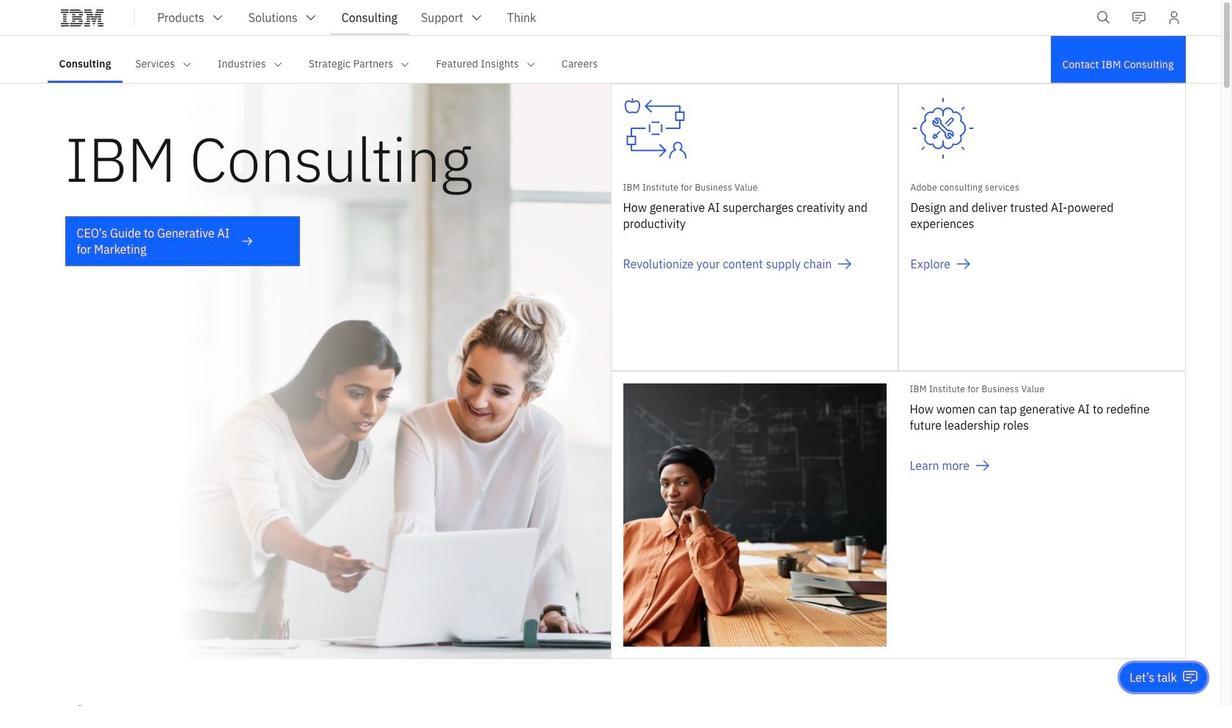 Task type: vqa. For each thing, say whether or not it's contained in the screenshot.
your privacy choices element
no



Task type: locate. For each thing, give the bounding box(es) containing it.
let's talk element
[[1130, 670, 1178, 686]]



